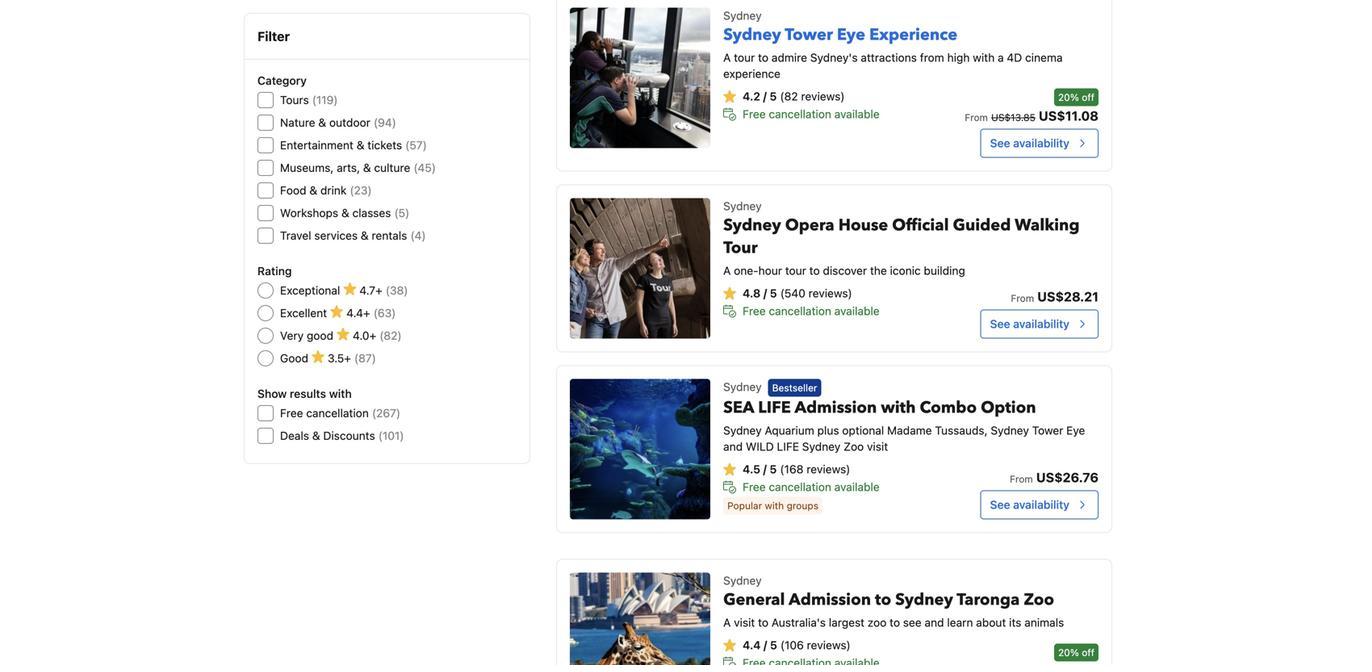 Task type: locate. For each thing, give the bounding box(es) containing it.
zoo
[[844, 440, 864, 454], [1024, 589, 1055, 611]]

sydney opera house official guided walking tour image
[[570, 198, 711, 339]]

availability for sydney opera house official guided walking tour
[[1014, 317, 1070, 331]]

a inside sydney general admission to sydney taronga zoo a visit to australia's largest zoo to see and learn about its animals
[[724, 616, 731, 629]]

eye
[[837, 24, 866, 46], [1067, 424, 1086, 437]]

1 vertical spatial tower
[[1033, 424, 1064, 437]]

2 a from the top
[[724, 264, 731, 277]]

3 availability from the top
[[1014, 498, 1070, 511]]

admire
[[772, 51, 808, 64]]

0 vertical spatial see availability
[[991, 136, 1070, 150]]

0 vertical spatial life
[[758, 397, 791, 419]]

2 vertical spatial see
[[991, 498, 1011, 511]]

0 vertical spatial 20% off
[[1059, 92, 1095, 103]]

0 vertical spatial availability
[[1014, 136, 1070, 150]]

2 5 from the top
[[770, 287, 777, 300]]

availability for sea life admission with combo option
[[1014, 498, 1070, 511]]

0 vertical spatial zoo
[[844, 440, 864, 454]]

2 20% from the top
[[1059, 647, 1080, 658]]

life
[[758, 397, 791, 419], [777, 440, 799, 454]]

2 vertical spatial free cancellation available
[[743, 481, 880, 494]]

& down (119)
[[318, 116, 326, 129]]

(38)
[[386, 284, 408, 297]]

a inside the sydney sydney tower eye experience a tour to admire sydney's attractions from high with a 4d cinema experience
[[724, 51, 731, 64]]

tour up 4.8 / 5 (540 reviews) at the top right of page
[[786, 264, 807, 277]]

cancellation down 4.8 / 5 (540 reviews) at the top right of page
[[769, 304, 832, 318]]

eye up sydney's
[[837, 24, 866, 46]]

to up experience
[[758, 51, 769, 64]]

1 horizontal spatial zoo
[[1024, 589, 1055, 611]]

&
[[318, 116, 326, 129], [357, 138, 365, 152], [363, 161, 371, 174], [310, 184, 317, 197], [342, 206, 349, 220], [361, 229, 369, 242], [312, 429, 320, 443]]

0 vertical spatial off
[[1082, 92, 1095, 103]]

1 available from the top
[[835, 107, 880, 121]]

us$28.21
[[1038, 289, 1099, 304]]

4.5 / 5 (168 reviews)
[[743, 463, 851, 476]]

eye up the us$26.76
[[1067, 424, 1086, 437]]

0 horizontal spatial tower
[[785, 24, 833, 46]]

(94)
[[374, 116, 396, 129]]

opera
[[786, 214, 835, 236]]

admission up plus
[[795, 397, 877, 419]]

free for sea life admission with combo option
[[743, 481, 766, 494]]

available for house
[[835, 304, 880, 318]]

1 5 from the top
[[770, 89, 777, 103]]

20% off down animals
[[1059, 647, 1095, 658]]

reviews)
[[801, 89, 845, 103], [809, 287, 853, 300], [807, 463, 851, 476], [807, 639, 851, 652]]

2 free cancellation available from the top
[[743, 304, 880, 318]]

3 available from the top
[[835, 481, 880, 494]]

1 vertical spatial off
[[1082, 647, 1095, 658]]

1 / from the top
[[764, 89, 767, 103]]

aquarium
[[765, 424, 815, 437]]

5
[[770, 89, 777, 103], [770, 287, 777, 300], [770, 463, 777, 476], [770, 639, 778, 652]]

5 for to
[[770, 89, 777, 103]]

/
[[764, 89, 767, 103], [764, 287, 767, 300], [764, 463, 767, 476], [764, 639, 767, 652]]

20% up us$11.08 at top right
[[1059, 92, 1080, 103]]

travel
[[280, 229, 311, 242]]

rating
[[258, 264, 292, 278]]

1 availability from the top
[[1014, 136, 1070, 150]]

20% off
[[1059, 92, 1095, 103], [1059, 647, 1095, 658]]

1 vertical spatial eye
[[1067, 424, 1086, 437]]

eye inside the sydney sydney tower eye experience a tour to admire sydney's attractions from high with a 4d cinema experience
[[837, 24, 866, 46]]

a up experience
[[724, 51, 731, 64]]

3 free cancellation available from the top
[[743, 481, 880, 494]]

from
[[965, 112, 988, 123], [1011, 293, 1035, 304], [1010, 473, 1033, 485]]

and left "wild"
[[724, 440, 743, 454]]

0 vertical spatial available
[[835, 107, 880, 121]]

free down 4.8
[[743, 304, 766, 318]]

5 left (106
[[770, 639, 778, 652]]

tower down option
[[1033, 424, 1064, 437]]

0 vertical spatial admission
[[795, 397, 877, 419]]

5 for aquarium
[[770, 463, 777, 476]]

zoo up animals
[[1024, 589, 1055, 611]]

tower
[[785, 24, 833, 46], [1033, 424, 1064, 437]]

0 vertical spatial a
[[724, 51, 731, 64]]

admission
[[795, 397, 877, 419], [789, 589, 871, 611]]

to up zoo
[[875, 589, 892, 611]]

to inside the sydney sydney tower eye experience a tour to admire sydney's attractions from high with a 4d cinema experience
[[758, 51, 769, 64]]

reviews) right the (82
[[801, 89, 845, 103]]

reviews) for to
[[807, 639, 851, 652]]

(45)
[[414, 161, 436, 174]]

from left us$28.21
[[1011, 293, 1035, 304]]

3 5 from the top
[[770, 463, 777, 476]]

free
[[743, 107, 766, 121], [743, 304, 766, 318], [280, 407, 303, 420], [743, 481, 766, 494]]

from left us$13.85
[[965, 112, 988, 123]]

see for combo
[[991, 498, 1011, 511]]

tour inside the sydney sydney tower eye experience a tour to admire sydney's attractions from high with a 4d cinema experience
[[734, 51, 755, 64]]

and
[[724, 440, 743, 454], [925, 616, 944, 629]]

visit inside sydney general admission to sydney taronga zoo a visit to australia's largest zoo to see and learn about its animals
[[734, 616, 755, 629]]

and right see
[[925, 616, 944, 629]]

available down discover
[[835, 304, 880, 318]]

sydney sydney tower eye experience a tour to admire sydney's attractions from high with a 4d cinema experience
[[724, 9, 1063, 80]]

1 vertical spatial availability
[[1014, 317, 1070, 331]]

1 vertical spatial and
[[925, 616, 944, 629]]

2 vertical spatial availability
[[1014, 498, 1070, 511]]

/ for to
[[764, 89, 767, 103]]

see availability
[[991, 136, 1070, 150], [991, 317, 1070, 331], [991, 498, 1070, 511]]

free cancellation available for tour
[[743, 304, 880, 318]]

building
[[924, 264, 966, 277]]

reviews) down discover
[[809, 287, 853, 300]]

0 horizontal spatial tour
[[734, 51, 755, 64]]

admission for general
[[789, 589, 871, 611]]

/ right 4.2
[[764, 89, 767, 103]]

1 see from the top
[[991, 136, 1011, 150]]

free down the '4.5'
[[743, 481, 766, 494]]

0 vertical spatial eye
[[837, 24, 866, 46]]

arts,
[[337, 161, 360, 174]]

4 / from the top
[[764, 639, 767, 652]]

sydney tower eye experience image
[[570, 8, 711, 148]]

1 horizontal spatial tower
[[1033, 424, 1064, 437]]

0 horizontal spatial zoo
[[844, 440, 864, 454]]

3.5+ (87)
[[328, 352, 376, 365]]

visit down optional in the right of the page
[[867, 440, 888, 454]]

tower inside the sydney sydney tower eye experience a tour to admire sydney's attractions from high with a 4d cinema experience
[[785, 24, 833, 46]]

0 vertical spatial tower
[[785, 24, 833, 46]]

walking
[[1015, 214, 1080, 236]]

cinema
[[1026, 51, 1063, 64]]

groups
[[787, 500, 819, 512]]

from left the us$26.76
[[1010, 473, 1033, 485]]

free cancellation available up groups
[[743, 481, 880, 494]]

general admission to sydney taronga zoo image
[[570, 573, 711, 665]]

free cancellation available down 4.8 / 5 (540 reviews) at the top right of page
[[743, 304, 880, 318]]

0 horizontal spatial and
[[724, 440, 743, 454]]

with inside sea life admission with combo option sydney aquarium plus optional madame tussauds, sydney tower eye and wild life sydney zoo visit
[[881, 397, 916, 419]]

4 5 from the top
[[770, 639, 778, 652]]

1 vertical spatial free cancellation available
[[743, 304, 880, 318]]

with up the madame
[[881, 397, 916, 419]]

entertainment
[[280, 138, 354, 152]]

0 horizontal spatial eye
[[837, 24, 866, 46]]

and inside sea life admission with combo option sydney aquarium plus optional madame tussauds, sydney tower eye and wild life sydney zoo visit
[[724, 440, 743, 454]]

see availability down the from us$28.21
[[991, 317, 1070, 331]]

/ for tour
[[764, 287, 767, 300]]

free cancellation available down 4.2 / 5 (82 reviews)
[[743, 107, 880, 121]]

admission inside sydney general admission to sydney taronga zoo a visit to australia's largest zoo to see and learn about its animals
[[789, 589, 871, 611]]

nature & outdoor (94)
[[280, 116, 396, 129]]

sydney
[[724, 9, 762, 22], [724, 24, 781, 46], [724, 199, 762, 213], [724, 214, 781, 236], [724, 380, 762, 394], [724, 424, 762, 437], [991, 424, 1030, 437], [802, 440, 841, 454], [724, 574, 762, 587], [896, 589, 954, 611]]

& left drink
[[310, 184, 317, 197]]

tickets
[[368, 138, 402, 152]]

& for drink
[[310, 184, 317, 197]]

general
[[724, 589, 785, 611]]

a down the general
[[724, 616, 731, 629]]

tour
[[734, 51, 755, 64], [786, 264, 807, 277]]

5 left the (540
[[770, 287, 777, 300]]

1 vertical spatial tour
[[786, 264, 807, 277]]

reviews) down largest
[[807, 639, 851, 652]]

1 off from the top
[[1082, 92, 1095, 103]]

2 see availability from the top
[[991, 317, 1070, 331]]

see
[[991, 136, 1011, 150], [991, 317, 1011, 331], [991, 498, 1011, 511]]

available down optional in the right of the page
[[835, 481, 880, 494]]

visit inside sea life admission with combo option sydney aquarium plus optional madame tussauds, sydney tower eye and wild life sydney zoo visit
[[867, 440, 888, 454]]

admission inside sea life admission with combo option sydney aquarium plus optional madame tussauds, sydney tower eye and wild life sydney zoo visit
[[795, 397, 877, 419]]

availability down from us$13.85 us$11.08
[[1014, 136, 1070, 150]]

0 horizontal spatial visit
[[734, 616, 755, 629]]

available down sydney's
[[835, 107, 880, 121]]

iconic
[[890, 264, 921, 277]]

sea
[[724, 397, 754, 419]]

zoo inside sydney general admission to sydney taronga zoo a visit to australia's largest zoo to see and learn about its animals
[[1024, 589, 1055, 611]]

5 left (168
[[770, 463, 777, 476]]

5 for a
[[770, 639, 778, 652]]

0 vertical spatial 20%
[[1059, 92, 1080, 103]]

exceptional
[[280, 284, 340, 297]]

free down 4.2
[[743, 107, 766, 121]]

visit up 4.4
[[734, 616, 755, 629]]

0 vertical spatial visit
[[867, 440, 888, 454]]

discounts
[[323, 429, 375, 443]]

& up the travel services & rentals (4)
[[342, 206, 349, 220]]

reviews) right (168
[[807, 463, 851, 476]]

cancellation for sydney tower eye experience
[[769, 107, 832, 121]]

1 horizontal spatial tour
[[786, 264, 807, 277]]

1 horizontal spatial and
[[925, 616, 944, 629]]

see for experience
[[991, 136, 1011, 150]]

sydney's
[[811, 51, 858, 64]]

cancellation down 4.5 / 5 (168 reviews)
[[769, 481, 832, 494]]

0 vertical spatial see
[[991, 136, 1011, 150]]

1 horizontal spatial eye
[[1067, 424, 1086, 437]]

2 20% off from the top
[[1059, 647, 1095, 658]]

tour inside 'sydney sydney opera house official guided walking tour a one-hour tour to discover the iconic building'
[[786, 264, 807, 277]]

see availability for sydney opera house official guided walking tour
[[991, 317, 1070, 331]]

taronga
[[957, 589, 1020, 611]]

see availability down from us$13.85 us$11.08
[[991, 136, 1070, 150]]

with up the free cancellation (267)
[[329, 387, 352, 401]]

1 vertical spatial see availability
[[991, 317, 1070, 331]]

and for zoo
[[925, 616, 944, 629]]

excellent
[[280, 306, 327, 320]]

life up aquarium
[[758, 397, 791, 419]]

3 / from the top
[[764, 463, 767, 476]]

5 left the (82
[[770, 89, 777, 103]]

life down aquarium
[[777, 440, 799, 454]]

2 off from the top
[[1082, 647, 1095, 658]]

1 vertical spatial see
[[991, 317, 1011, 331]]

category
[[258, 74, 307, 87]]

2 vertical spatial see availability
[[991, 498, 1070, 511]]

tour up experience
[[734, 51, 755, 64]]

0 vertical spatial free cancellation available
[[743, 107, 880, 121]]

food
[[280, 184, 306, 197]]

3 see from the top
[[991, 498, 1011, 511]]

1 vertical spatial 20% off
[[1059, 647, 1095, 658]]

3 see availability from the top
[[991, 498, 1070, 511]]

free cancellation available for aquarium
[[743, 481, 880, 494]]

us$13.85
[[992, 112, 1036, 123]]

& right deals on the bottom of page
[[312, 429, 320, 443]]

animals
[[1025, 616, 1065, 629]]

admission up largest
[[789, 589, 871, 611]]

with left a
[[973, 51, 995, 64]]

eye inside sea life admission with combo option sydney aquarium plus optional madame tussauds, sydney tower eye and wild life sydney zoo visit
[[1067, 424, 1086, 437]]

to down the general
[[758, 616, 769, 629]]

1 free cancellation available from the top
[[743, 107, 880, 121]]

cancellation
[[769, 107, 832, 121], [769, 304, 832, 318], [306, 407, 369, 420], [769, 481, 832, 494]]

3 a from the top
[[724, 616, 731, 629]]

2 vertical spatial available
[[835, 481, 880, 494]]

museums, arts, & culture (45)
[[280, 161, 436, 174]]

& for discounts
[[312, 429, 320, 443]]

tour
[[724, 237, 758, 259]]

0 vertical spatial from
[[965, 112, 988, 123]]

availability
[[1014, 136, 1070, 150], [1014, 317, 1070, 331], [1014, 498, 1070, 511]]

and inside sydney general admission to sydney taronga zoo a visit to australia's largest zoo to see and learn about its animals
[[925, 616, 944, 629]]

from inside the from us$28.21
[[1011, 293, 1035, 304]]

/ for aquarium
[[764, 463, 767, 476]]

2 / from the top
[[764, 287, 767, 300]]

discover
[[823, 264, 867, 277]]

see
[[903, 616, 922, 629]]

1 see availability from the top
[[991, 136, 1070, 150]]

its
[[1010, 616, 1022, 629]]

and for sydney
[[724, 440, 743, 454]]

2 see from the top
[[991, 317, 1011, 331]]

1 vertical spatial from
[[1011, 293, 1035, 304]]

to up 4.8 / 5 (540 reviews) at the top right of page
[[810, 264, 820, 277]]

1 20% off from the top
[[1059, 92, 1095, 103]]

experience
[[870, 24, 958, 46]]

1 vertical spatial a
[[724, 264, 731, 277]]

4.5
[[743, 463, 761, 476]]

/ right 4.8
[[764, 287, 767, 300]]

2 vertical spatial from
[[1010, 473, 1033, 485]]

/ right the '4.5'
[[764, 463, 767, 476]]

20% off up us$11.08 at top right
[[1059, 92, 1095, 103]]

see availability for sydney tower eye experience
[[991, 136, 1070, 150]]

cancellation down 4.2 / 5 (82 reviews)
[[769, 107, 832, 121]]

0 vertical spatial tour
[[734, 51, 755, 64]]

0 vertical spatial and
[[724, 440, 743, 454]]

2 vertical spatial a
[[724, 616, 731, 629]]

2 availability from the top
[[1014, 317, 1070, 331]]

1 vertical spatial available
[[835, 304, 880, 318]]

admission for life
[[795, 397, 877, 419]]

1 a from the top
[[724, 51, 731, 64]]

& down classes
[[361, 229, 369, 242]]

see availability down 'from us$26.76'
[[991, 498, 1070, 511]]

2 available from the top
[[835, 304, 880, 318]]

zoo down optional in the right of the page
[[844, 440, 864, 454]]

tower up admire
[[785, 24, 833, 46]]

from inside 'from us$26.76'
[[1010, 473, 1033, 485]]

available for eye
[[835, 107, 880, 121]]

1 vertical spatial visit
[[734, 616, 755, 629]]

the
[[870, 264, 887, 277]]

4.8 / 5 (540 reviews)
[[743, 287, 853, 300]]

/ for a
[[764, 639, 767, 652]]

/ right 4.4
[[764, 639, 767, 652]]

1 vertical spatial zoo
[[1024, 589, 1055, 611]]

(168
[[780, 463, 804, 476]]

availability down 'from us$26.76'
[[1014, 498, 1070, 511]]

4.4 / 5 (106 reviews)
[[743, 639, 851, 652]]

20% down animals
[[1059, 647, 1080, 658]]

& up museums, arts, & culture (45)
[[357, 138, 365, 152]]

1 vertical spatial 20%
[[1059, 647, 1080, 658]]

availability down the from us$28.21
[[1014, 317, 1070, 331]]

see availability for sea life admission with combo option
[[991, 498, 1070, 511]]

a left one- at top right
[[724, 264, 731, 277]]

1 horizontal spatial visit
[[867, 440, 888, 454]]

off
[[1082, 92, 1095, 103], [1082, 647, 1095, 658]]

1 vertical spatial admission
[[789, 589, 871, 611]]



Task type: vqa. For each thing, say whether or not it's contained in the screenshot.


Task type: describe. For each thing, give the bounding box(es) containing it.
& for outdoor
[[318, 116, 326, 129]]

to left see
[[890, 616, 900, 629]]

availability for sydney tower eye experience
[[1014, 136, 1070, 150]]

1 vertical spatial life
[[777, 440, 799, 454]]

entertainment & tickets (57)
[[280, 138, 427, 152]]

results
[[290, 387, 326, 401]]

official
[[893, 214, 949, 236]]

australia's
[[772, 616, 826, 629]]

4.4
[[743, 639, 761, 652]]

guided
[[953, 214, 1011, 236]]

4.2
[[743, 89, 761, 103]]

4.7+
[[360, 284, 383, 297]]

combo
[[920, 397, 977, 419]]

cancellation for sea life admission with combo option
[[769, 481, 832, 494]]

museums,
[[280, 161, 334, 174]]

workshops
[[280, 206, 338, 220]]

1 20% from the top
[[1059, 92, 1080, 103]]

bestseller
[[773, 382, 818, 394]]

from us$13.85 us$11.08
[[965, 108, 1099, 123]]

show
[[258, 387, 287, 401]]

sea life admission with combo option sydney aquarium plus optional madame tussauds, sydney tower eye and wild life sydney zoo visit
[[724, 397, 1086, 454]]

(119)
[[312, 93, 338, 107]]

4.4+ (63)
[[347, 306, 396, 320]]

filter
[[258, 29, 290, 44]]

tower inside sea life admission with combo option sydney aquarium plus optional madame tussauds, sydney tower eye and wild life sydney zoo visit
[[1033, 424, 1064, 437]]

free cancellation available for to
[[743, 107, 880, 121]]

wild
[[746, 440, 774, 454]]

very
[[280, 329, 304, 342]]

(5)
[[394, 206, 410, 220]]

& for tickets
[[357, 138, 365, 152]]

nature
[[280, 116, 315, 129]]

high
[[948, 51, 970, 64]]

plus
[[818, 424, 840, 437]]

popular
[[728, 500, 762, 512]]

good
[[280, 352, 308, 365]]

available for with
[[835, 481, 880, 494]]

reviews) for house
[[809, 287, 853, 300]]

& for classes
[[342, 206, 349, 220]]

from
[[920, 51, 945, 64]]

zoo
[[868, 616, 887, 629]]

(63)
[[374, 306, 396, 320]]

tours (119)
[[280, 93, 338, 107]]

workshops & classes (5)
[[280, 206, 410, 220]]

food & drink (23)
[[280, 184, 372, 197]]

reviews) for eye
[[801, 89, 845, 103]]

to inside 'sydney sydney opera house official guided walking tour a one-hour tour to discover the iconic building'
[[810, 264, 820, 277]]

about
[[976, 616, 1006, 629]]

experience
[[724, 67, 781, 80]]

(87)
[[354, 352, 376, 365]]

deals & discounts (101)
[[280, 429, 404, 443]]

cancellation for sydney opera house official guided walking tour
[[769, 304, 832, 318]]

(4)
[[411, 229, 426, 242]]

us$26.76
[[1037, 470, 1099, 485]]

largest
[[829, 616, 865, 629]]

4.4+
[[347, 306, 370, 320]]

4.0+ (82)
[[353, 329, 402, 342]]

free for sydney tower eye experience
[[743, 107, 766, 121]]

(23)
[[350, 184, 372, 197]]

house
[[839, 214, 889, 236]]

madame
[[887, 424, 932, 437]]

from for option
[[1010, 473, 1033, 485]]

zoo inside sea life admission with combo option sydney aquarium plus optional madame tussauds, sydney tower eye and wild life sydney zoo visit
[[844, 440, 864, 454]]

tussauds,
[[935, 424, 988, 437]]

good
[[307, 329, 334, 342]]

with inside the sydney sydney tower eye experience a tour to admire sydney's attractions from high with a 4d cinema experience
[[973, 51, 995, 64]]

us$11.08
[[1039, 108, 1099, 123]]

sydney general admission to sydney taronga zoo a visit to australia's largest zoo to see and learn about its animals
[[724, 574, 1065, 629]]

popular with groups
[[728, 500, 819, 512]]

culture
[[374, 161, 410, 174]]

learn
[[947, 616, 973, 629]]

very good
[[280, 329, 334, 342]]

sea life admission with combo option image
[[570, 379, 711, 519]]

hour
[[759, 264, 782, 277]]

travel services & rentals (4)
[[280, 229, 426, 242]]

with left groups
[[765, 500, 784, 512]]

& right arts, on the left of page
[[363, 161, 371, 174]]

free up deals on the bottom of page
[[280, 407, 303, 420]]

(101)
[[379, 429, 404, 443]]

(82
[[780, 89, 798, 103]]

free for sydney opera house official guided walking tour
[[743, 304, 766, 318]]

5 for tour
[[770, 287, 777, 300]]

from for guided
[[1011, 293, 1035, 304]]

see for official
[[991, 317, 1011, 331]]

tours
[[280, 93, 309, 107]]

3.5+
[[328, 352, 351, 365]]

drink
[[321, 184, 347, 197]]

from us$26.76
[[1010, 470, 1099, 485]]

sydney sydney opera house official guided walking tour a one-hour tour to discover the iconic building
[[724, 199, 1080, 277]]

(82)
[[380, 329, 402, 342]]

option
[[981, 397, 1037, 419]]

classes
[[353, 206, 391, 220]]

one-
[[734, 264, 759, 277]]

from inside from us$13.85 us$11.08
[[965, 112, 988, 123]]

(540
[[781, 287, 806, 300]]

deals
[[280, 429, 309, 443]]

cancellation up deals & discounts (101)
[[306, 407, 369, 420]]

show results with
[[258, 387, 352, 401]]

reviews) for with
[[807, 463, 851, 476]]

(106
[[781, 639, 804, 652]]

4.2 / 5 (82 reviews)
[[743, 89, 845, 103]]

a inside 'sydney sydney opera house official guided walking tour a one-hour tour to discover the iconic building'
[[724, 264, 731, 277]]

free cancellation (267)
[[280, 407, 401, 420]]

4.8
[[743, 287, 761, 300]]

4.0+
[[353, 329, 376, 342]]

services
[[314, 229, 358, 242]]

4d
[[1007, 51, 1023, 64]]

outdoor
[[329, 116, 371, 129]]



